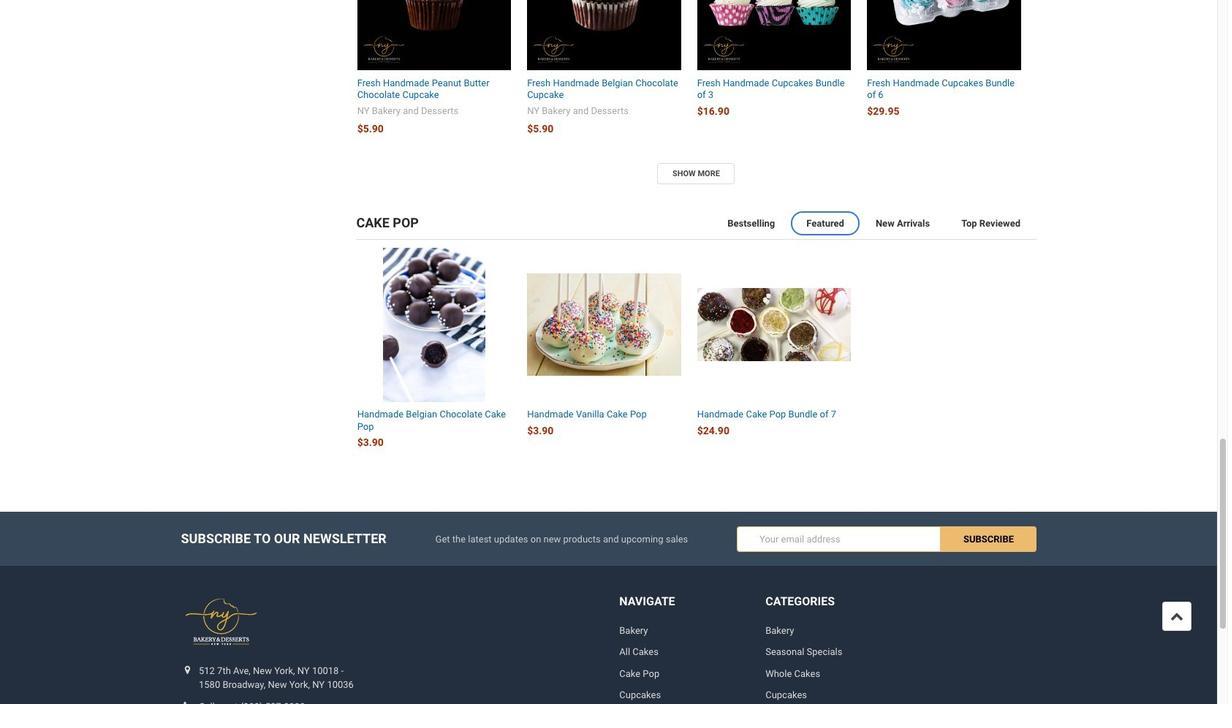 Task type: locate. For each thing, give the bounding box(es) containing it.
2 li image from the top
[[177, 701, 198, 704]]

belgian chocolate cupcake image
[[527, 0, 681, 70]]

tab list
[[356, 208, 1036, 240]]

None submit
[[941, 526, 1036, 552]]

footer
[[0, 512, 1217, 704]]

handmade belgian chocolate cake pop image
[[357, 248, 511, 402]]

1 li image from the top
[[177, 665, 198, 675]]

fresh handmade peanut butter chocolate cupcake image
[[357, 0, 511, 70]]

1 vertical spatial li image
[[177, 701, 198, 704]]

fresh handmade cupcakes bundle of 6 image
[[867, 0, 1021, 70]]

0 vertical spatial li image
[[177, 665, 198, 675]]

ny bakery and desserts image
[[181, 595, 262, 650]]

li image
[[177, 665, 198, 675], [177, 701, 198, 704]]



Task type: vqa. For each thing, say whether or not it's contained in the screenshot.
Fresh Handmade Cupcakes Bundle of 3 Image
yes



Task type: describe. For each thing, give the bounding box(es) containing it.
fresh handmade cupcakes bundle of 3 image
[[697, 0, 851, 70]]

handmade vanilla cake pop image
[[527, 274, 681, 376]]

top of page image
[[1170, 610, 1184, 623]]

Your email address email field
[[737, 526, 941, 552]]

handmade cake pop bundle of 7 image
[[697, 288, 851, 361]]



